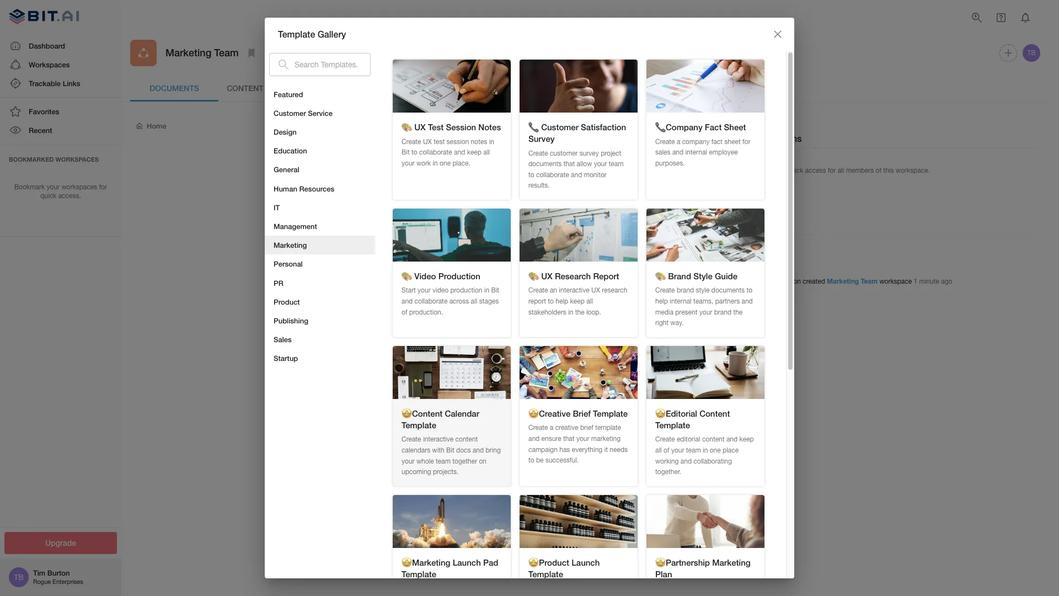 Task type: describe. For each thing, give the bounding box(es) containing it.
2 vertical spatial this
[[436, 376, 448, 385]]

create ux test session notes in bit to collaborate and keep all your work in one place.
[[402, 138, 494, 167]]

it button
[[265, 198, 375, 217]]

product button
[[265, 292, 375, 311]]

1 horizontal spatial brand
[[714, 308, 732, 316]]

video
[[415, 271, 436, 281]]

marketing team
[[166, 47, 239, 59]]

everything
[[572, 446, 603, 453]]

for inside bookmark your workspaces for quick access.
[[99, 183, 107, 191]]

report
[[593, 271, 620, 281]]

together
[[453, 457, 477, 465]]

bookmarked
[[9, 155, 54, 163]]

that inside create customer survey project documents that allow your team to collaborate and monitor results.
[[564, 160, 575, 168]]

1 vertical spatial team
[[861, 277, 878, 286]]

settings link
[[395, 75, 483, 102]]

customer
[[550, 149, 578, 157]]

working
[[656, 457, 679, 465]]

🤩editorial
[[656, 408, 698, 418]]

1 or from the left
[[354, 365, 361, 374]]

created inside tim burton created marketing team workspace 1 minute ago
[[803, 278, 825, 286]]

a for 🤩creative
[[550, 424, 554, 432]]

in right notes
[[489, 138, 494, 145]]

management button
[[265, 217, 375, 236]]

🎨 for 🎨 brand style guide
[[656, 271, 666, 281]]

settings
[[420, 83, 458, 93]]

brand
[[668, 271, 692, 281]]

tb inside button
[[1028, 49, 1036, 57]]

human resources
[[274, 184, 335, 193]]

gallery
[[318, 29, 346, 39]]

sheet
[[724, 122, 746, 132]]

insights
[[749, 220, 781, 231]]

2 or from the left
[[552, 365, 559, 374]]

team for template
[[686, 446, 701, 454]]

stages
[[479, 297, 499, 305]]

to right added at left
[[427, 376, 434, 385]]

guide
[[715, 271, 738, 281]]

template for 🤩creative brief template
[[593, 408, 628, 418]]

production.
[[409, 308, 443, 316]]

session
[[446, 122, 476, 132]]

🤩content calendar template
[[402, 408, 480, 430]]

style
[[696, 287, 710, 294]]

to inside create customer survey project documents that allow your team to collaborate and monitor results.
[[529, 171, 535, 179]]

🤩marketing launch pad template
[[402, 557, 499, 579]]

access
[[806, 167, 826, 174]]

marketing button
[[265, 236, 375, 255]]

📞company fact sheet
[[656, 122, 746, 132]]

bit for 🤩content calendar template
[[447, 446, 455, 454]]

customer service button
[[265, 104, 375, 123]]

test
[[434, 138, 445, 145]]

research
[[602, 287, 628, 294]]

rogue
[[33, 579, 51, 585]]

any
[[298, 365, 311, 374]]

template left gallery
[[278, 29, 315, 39]]

added
[[403, 376, 425, 385]]

workspaces
[[61, 183, 97, 191]]

home link
[[135, 121, 166, 131]]

personal button
[[265, 255, 375, 273]]

place.
[[453, 159, 471, 167]]

collaborate inside create ux test session notes in bit to collaborate and keep all your work in one place.
[[419, 149, 452, 156]]

🤩marketing launch pad template image
[[393, 495, 511, 548]]

🎨 for 🎨 video production
[[402, 271, 412, 281]]

the inside create brand style documents to help internal teams, partners and media present your brand the right way.
[[734, 308, 743, 316]]

teams,
[[694, 297, 714, 305]]

🤩product launch template
[[529, 557, 600, 579]]

📞 customer satisfaction survey
[[529, 122, 626, 144]]

0 horizontal spatial team
[[214, 47, 239, 59]]

workspace inside any documents or folders created in this workspace will be visible to you or to anyone added to this workspace.
[[440, 365, 478, 374]]

create for 🤩content calendar template
[[402, 436, 421, 443]]

you
[[369, 344, 384, 355]]

production
[[451, 287, 483, 294]]

🤩product
[[529, 557, 570, 567]]

to inside create a creative brief template and ensure that your marketing campaign has everything it needs to be successful.
[[529, 456, 535, 464]]

and inside create customer survey project documents that allow your team to collaborate and monitor results.
[[571, 171, 582, 179]]

visible
[[504, 365, 526, 374]]

🤩content calendar template image
[[393, 346, 511, 399]]

for right items on the top of the page
[[778, 167, 786, 174]]

monitor
[[584, 171, 607, 179]]

Search Templates... search field
[[295, 53, 371, 76]]

1 vertical spatial this
[[426, 365, 438, 374]]

documents.
[[449, 344, 497, 355]]

and inside start your video production in bit and collaborate across all stages of production.
[[402, 297, 413, 305]]

you
[[537, 365, 549, 374]]

bookmark
[[14, 183, 45, 191]]

of inside start your video production in bit and collaborate across all stages of production.
[[402, 308, 408, 316]]

dashboard button
[[0, 36, 121, 55]]

calendars
[[402, 446, 431, 454]]

notes
[[479, 122, 501, 132]]

launch for 🤩marketing
[[453, 557, 481, 567]]

start your video production in bit and collaborate across all stages of production.
[[402, 287, 500, 316]]

tim for marketing
[[769, 278, 779, 286]]

results.
[[529, 182, 550, 189]]

1 vertical spatial tb
[[14, 573, 24, 582]]

internal inside the create a company fact sheet for sales and internal employee purposes.
[[686, 149, 707, 156]]

content library link
[[219, 75, 307, 102]]

create for 📞company fact sheet
[[656, 138, 675, 145]]

content inside 🤩editorial content template
[[700, 408, 730, 418]]

workspace inside tim burton created marketing team workspace 1 minute ago
[[880, 278, 912, 286]]

creative
[[556, 424, 579, 432]]

content for 🤩content calendar template
[[456, 436, 478, 443]]

ux inside create an interactive ux research report to help keep all stakeholders in the loop.
[[592, 287, 600, 294]]

the inside create an interactive ux research report to help keep all stakeholders in the loop.
[[575, 308, 585, 316]]

sales button
[[265, 330, 375, 349]]

publishing button
[[265, 311, 375, 330]]

in right the work
[[433, 159, 438, 167]]

and inside the create a company fact sheet for sales and internal employee purposes.
[[673, 149, 684, 156]]

all left members
[[838, 167, 845, 174]]

🎨 ux test session notes image
[[393, 60, 511, 113]]

🎨 for 🎨 ux test session notes
[[402, 122, 412, 132]]

partners
[[716, 297, 740, 305]]

survey
[[529, 134, 555, 144]]

content for 🤩editorial content template
[[702, 436, 725, 443]]

to inside create ux test session notes in bit to collaborate and keep all your work in one place.
[[412, 149, 418, 156]]

customer inside button
[[274, 109, 306, 117]]

1 horizontal spatial quick
[[788, 167, 804, 174]]

personal
[[274, 260, 303, 268]]

to left you
[[528, 365, 535, 374]]

on
[[479, 457, 487, 465]]

needs
[[610, 446, 628, 453]]

more
[[435, 392, 453, 402]]

burton for marketing
[[781, 278, 801, 286]]

access.
[[58, 192, 81, 200]]

any documents or folders created in this workspace will be visible to you or to anyone added to this workspace.
[[298, 365, 568, 385]]

company
[[682, 138, 710, 145]]

in inside any documents or folders created in this workspace will be visible to you or to anyone added to this workspace.
[[417, 365, 423, 374]]

create customer survey project documents that allow your team to collaborate and monitor results.
[[529, 149, 624, 189]]

📞company fact sheet image
[[647, 60, 765, 113]]

resources
[[299, 184, 335, 193]]

editorial
[[677, 436, 701, 443]]

bit for 🎨 video production
[[491, 287, 500, 294]]

allow
[[577, 160, 592, 168]]

🎨 brand style guide image
[[647, 209, 765, 262]]

collaborate inside start your video production in bit and collaborate across all stages of production.
[[415, 297, 448, 305]]

all inside create editorial content and keep all of your team in one place working and collaborating together.
[[656, 446, 662, 454]]

🤩partnership marketing plan image
[[647, 495, 765, 548]]

video
[[433, 287, 449, 294]]

service
[[308, 109, 333, 117]]

launch for 🤩product
[[572, 557, 600, 567]]

research
[[555, 271, 591, 281]]

that inside create a creative brief template and ensure that your marketing campaign has everything it needs to be successful.
[[563, 435, 575, 443]]

2 horizontal spatial of
[[876, 167, 882, 174]]

workspace. inside any documents or folders created in this workspace will be visible to you or to anyone added to this workspace.
[[450, 376, 490, 385]]

create new button
[[672, 115, 731, 137]]

sheet
[[725, 138, 741, 145]]

projects.
[[433, 468, 459, 476]]

together.
[[656, 468, 682, 476]]

🤩creative brief template image
[[520, 346, 638, 399]]

and up place
[[727, 436, 738, 443]]

template gallery dialog
[[265, 18, 795, 596]]

be inside any documents or folders created in this workspace will be visible to you or to anyone added to this workspace.
[[493, 365, 502, 374]]

present
[[676, 308, 698, 316]]

🤩content
[[402, 408, 443, 418]]

new
[[706, 121, 722, 130]]

of inside create editorial content and keep all of your team in one place working and collaborating together.
[[664, 446, 670, 454]]

🎨 for 🎨 ux research report
[[529, 271, 539, 281]]



Task type: vqa. For each thing, say whether or not it's contained in the screenshot.
workspace
yes



Task type: locate. For each thing, give the bounding box(es) containing it.
1 vertical spatial workspace
[[440, 365, 478, 374]]

customer
[[274, 109, 306, 117], [541, 122, 579, 132]]

1 vertical spatial of
[[402, 308, 408, 316]]

0 horizontal spatial burton
[[47, 569, 70, 577]]

ux for test
[[415, 122, 426, 132]]

0 horizontal spatial help
[[556, 297, 569, 305]]

1 horizontal spatial launch
[[572, 557, 600, 567]]

create inside the create a company fact sheet for sales and internal employee purposes.
[[656, 138, 675, 145]]

🤩partnership marketing plan
[[656, 557, 751, 579]]

your inside create brand style documents to help internal teams, partners and media present your brand the right way.
[[700, 308, 713, 316]]

documents link
[[130, 75, 219, 102]]

burton down today
[[781, 278, 801, 286]]

project
[[601, 149, 622, 157]]

design
[[274, 127, 297, 136]]

help inside create an interactive ux research report to help keep all stakeholders in the loop.
[[556, 297, 569, 305]]

1 vertical spatial one
[[710, 446, 721, 454]]

documents inside any documents or folders created in this workspace will be visible to you or to anyone added to this workspace.
[[313, 365, 352, 374]]

your down brief
[[577, 435, 590, 443]]

1 horizontal spatial bit
[[447, 446, 455, 454]]

1 vertical spatial a
[[550, 424, 554, 432]]

launch left pad
[[453, 557, 481, 567]]

help down an
[[556, 297, 569, 305]]

tim inside tim burton rogue enterprises
[[33, 569, 45, 577]]

launch inside 🤩marketing launch pad template
[[453, 557, 481, 567]]

created left marketing team link
[[803, 278, 825, 286]]

team inside create editorial content and keep all of your team in one place working and collaborating together.
[[686, 446, 701, 454]]

0 vertical spatial be
[[493, 365, 502, 374]]

2 horizontal spatial keep
[[740, 436, 754, 443]]

bit up stages
[[491, 287, 500, 294]]

1 vertical spatial customer
[[541, 122, 579, 132]]

0 horizontal spatial one
[[440, 159, 451, 167]]

1 horizontal spatial customer
[[541, 122, 579, 132]]

your inside create customer survey project documents that allow your team to collaborate and monitor results.
[[594, 160, 607, 168]]

help
[[556, 297, 569, 305], [656, 297, 668, 305]]

in up collaborating
[[703, 446, 708, 454]]

create for 🎨 ux research report
[[529, 287, 548, 294]]

2 horizontal spatial team
[[686, 446, 701, 454]]

in inside start your video production in bit and collaborate across all stages of production.
[[484, 287, 490, 294]]

create down brand
[[656, 287, 675, 294]]

ux inside create ux test session notes in bit to collaborate and keep all your work in one place.
[[423, 138, 432, 145]]

for right sheet
[[743, 138, 751, 145]]

1 vertical spatial bit
[[491, 287, 500, 294]]

0 horizontal spatial tim
[[33, 569, 45, 577]]

minute
[[920, 278, 940, 286]]

1 horizontal spatial content
[[700, 408, 730, 418]]

content up docs
[[456, 436, 478, 443]]

your up access.
[[47, 183, 60, 191]]

1 vertical spatial burton
[[47, 569, 70, 577]]

in inside create an interactive ux research report to help keep all stakeholders in the loop.
[[568, 308, 574, 316]]

sales
[[274, 335, 292, 344]]

2 vertical spatial keep
[[740, 436, 754, 443]]

tim down today
[[769, 278, 779, 286]]

🤩product launch template image
[[520, 495, 638, 548]]

interactive up with
[[423, 436, 454, 443]]

0 vertical spatial tb
[[1028, 49, 1036, 57]]

recent
[[29, 126, 52, 135]]

bit down 🎨 ux test session notes in the top of the page
[[402, 149, 410, 156]]

bit inside create ux test session notes in bit to collaborate and keep all your work in one place.
[[402, 149, 410, 156]]

all down notes
[[484, 149, 490, 156]]

notes
[[471, 138, 487, 145]]

1 horizontal spatial burton
[[781, 278, 801, 286]]

keep inside create an interactive ux research report to help keep all stakeholders in the loop.
[[570, 297, 585, 305]]

workspace. right members
[[896, 167, 930, 174]]

bit inside start your video production in bit and collaborate across all stages of production.
[[491, 287, 500, 294]]

create
[[681, 121, 704, 130], [402, 138, 421, 145], [656, 138, 675, 145], [529, 149, 548, 157], [529, 287, 548, 294], [656, 287, 675, 294], [529, 424, 548, 432], [402, 436, 421, 443], [656, 436, 675, 443]]

1 vertical spatial quick
[[40, 192, 56, 200]]

0 vertical spatial workspace
[[880, 278, 912, 286]]

whole
[[417, 457, 434, 465]]

1 vertical spatial interactive
[[423, 436, 454, 443]]

0 vertical spatial burton
[[781, 278, 801, 286]]

template down 🤩marketing
[[402, 569, 437, 579]]

documents inside create customer survey project documents that allow your team to collaborate and monitor results.
[[529, 160, 562, 168]]

and up purposes.
[[673, 149, 684, 156]]

0 vertical spatial of
[[876, 167, 882, 174]]

team down "project"
[[609, 160, 624, 168]]

burton for enterprises
[[47, 569, 70, 577]]

help up "media"
[[656, 297, 668, 305]]

content down bookmark image
[[227, 83, 264, 93]]

🎨 ux test session notes
[[402, 122, 501, 132]]

marketing
[[591, 435, 621, 443]]

this down "you don't have any documents."
[[426, 365, 438, 374]]

collaborate up production.
[[415, 297, 448, 305]]

launch
[[453, 557, 481, 567], [572, 557, 600, 567]]

be right will
[[493, 365, 502, 374]]

0 vertical spatial customer
[[274, 109, 306, 117]]

1 vertical spatial keep
[[570, 297, 585, 305]]

one inside create ux test session notes in bit to collaborate and keep all your work in one place.
[[440, 159, 451, 167]]

your inside bookmark your workspaces for quick access.
[[47, 183, 60, 191]]

collaborate inside create customer survey project documents that allow your team to collaborate and monitor results.
[[536, 171, 569, 179]]

to down an
[[548, 297, 554, 305]]

1 content from the left
[[456, 436, 478, 443]]

template gallery
[[278, 29, 346, 39]]

0 horizontal spatial bit
[[402, 149, 410, 156]]

1 help from the left
[[556, 297, 569, 305]]

to inside create brand style documents to help internal teams, partners and media present your brand the right way.
[[747, 287, 753, 294]]

workspace. down will
[[450, 376, 490, 385]]

to down campaign
[[529, 456, 535, 464]]

keep inside create ux test session notes in bit to collaborate and keep all your work in one place.
[[467, 149, 482, 156]]

plan
[[656, 569, 672, 579]]

0 horizontal spatial of
[[402, 308, 408, 316]]

create up calendars
[[402, 436, 421, 443]]

the left the loop.
[[575, 308, 585, 316]]

tim burton created marketing team workspace 1 minute ago
[[769, 277, 953, 286]]

brand down the "partners"
[[714, 308, 732, 316]]

create up the company
[[681, 121, 704, 130]]

featured button
[[265, 85, 375, 104]]

your up working
[[672, 446, 685, 454]]

documents
[[150, 83, 199, 93]]

template up template
[[593, 408, 628, 418]]

workspaces
[[29, 60, 70, 69]]

1 horizontal spatial content
[[702, 436, 725, 443]]

created inside any documents or folders created in this workspace will be visible to you or to anyone added to this workspace.
[[389, 365, 415, 374]]

to inside create an interactive ux research report to help keep all stakeholders in the loop.
[[548, 297, 554, 305]]

interactive down 🎨 ux research report
[[559, 287, 590, 294]]

🤩partnership marketing plan button
[[647, 495, 765, 596]]

in inside create editorial content and keep all of your team in one place working and collaborating together.
[[703, 446, 708, 454]]

members
[[846, 167, 874, 174]]

it
[[605, 446, 608, 453]]

marketing inside 🤩partnership marketing plan
[[713, 557, 751, 567]]

create interactive content calendars with bit docs and bring your whole team together on upcoming projects.
[[402, 436, 501, 476]]

create inside create customer survey project documents that allow your team to collaborate and monitor results.
[[529, 149, 548, 157]]

1 vertical spatial internal
[[670, 297, 692, 305]]

create up sales
[[656, 138, 675, 145]]

1 vertical spatial tim
[[33, 569, 45, 577]]

for right workspaces
[[99, 183, 107, 191]]

create inside create an interactive ux research report to help keep all stakeholders in the loop.
[[529, 287, 548, 294]]

keep inside create editorial content and keep all of your team in one place working and collaborating together.
[[740, 436, 754, 443]]

and down session
[[454, 149, 465, 156]]

1 horizontal spatial documents
[[529, 160, 562, 168]]

0 vertical spatial that
[[564, 160, 575, 168]]

to right style
[[747, 287, 753, 294]]

create up ensure on the right bottom of the page
[[529, 424, 548, 432]]

template for 🤩content calendar template
[[402, 420, 437, 430]]

template for 🤩editorial content template
[[656, 420, 690, 430]]

create inside create interactive content calendars with bit docs and bring your whole team together on upcoming projects.
[[402, 436, 421, 443]]

your left the work
[[402, 159, 415, 167]]

launch right 🤩product
[[572, 557, 600, 567]]

2 content from the left
[[702, 436, 725, 443]]

in left the loop.
[[568, 308, 574, 316]]

1 horizontal spatial tim
[[769, 278, 779, 286]]

template inside 🤩marketing launch pad template
[[402, 569, 437, 579]]

and inside create interactive content calendars with bit docs and bring your whole team together on upcoming projects.
[[473, 446, 484, 454]]

create for 🤩creative brief template
[[529, 424, 548, 432]]

documents right any
[[313, 365, 352, 374]]

production
[[439, 271, 481, 281]]

1 horizontal spatial created
[[803, 278, 825, 286]]

your inside create editorial content and keep all of your team in one place working and collaborating together.
[[672, 446, 685, 454]]

0 horizontal spatial be
[[493, 365, 502, 374]]

template inside 🤩content calendar template
[[402, 420, 437, 430]]

content up place
[[702, 436, 725, 443]]

featured
[[274, 90, 303, 99]]

2 the from the left
[[734, 308, 743, 316]]

2 help from the left
[[656, 297, 668, 305]]

0 vertical spatial internal
[[686, 149, 707, 156]]

will
[[480, 365, 491, 374]]

launch inside 🤩product launch template
[[572, 557, 600, 567]]

ux for research
[[541, 271, 553, 281]]

all up working
[[656, 446, 662, 454]]

1 horizontal spatial a
[[677, 138, 681, 145]]

brand down brand
[[677, 287, 694, 294]]

to right you
[[561, 365, 568, 374]]

be inside create a creative brief template and ensure that your marketing campaign has everything it needs to be successful.
[[536, 456, 544, 464]]

content
[[456, 436, 478, 443], [702, 436, 725, 443]]

template down the 🤩editorial
[[656, 420, 690, 430]]

for inside the create a company fact sheet for sales and internal employee purposes.
[[743, 138, 751, 145]]

1 vertical spatial team
[[686, 446, 701, 454]]

create inside create ux test session notes in bit to collaborate and keep all your work in one place.
[[402, 138, 421, 145]]

this right members
[[884, 167, 894, 174]]

team up projects. in the bottom left of the page
[[436, 457, 451, 465]]

1 the from the left
[[575, 308, 585, 316]]

and right the "partners"
[[742, 297, 753, 305]]

one left place.
[[440, 159, 451, 167]]

create inside create a creative brief template and ensure that your marketing campaign has everything it needs to be successful.
[[529, 424, 548, 432]]

a
[[677, 138, 681, 145], [550, 424, 554, 432]]

a up ensure on the right bottom of the page
[[550, 424, 554, 432]]

0 horizontal spatial tb
[[14, 573, 24, 582]]

team for satisfaction
[[609, 160, 624, 168]]

to up results. at top
[[529, 171, 535, 179]]

bit inside create interactive content calendars with bit docs and bring your whole team together on upcoming projects.
[[447, 446, 455, 454]]

one inside create editorial content and keep all of your team in one place working and collaborating together.
[[710, 446, 721, 454]]

📞
[[529, 122, 539, 132]]

and inside create brand style documents to help internal teams, partners and media present your brand the right way.
[[742, 297, 753, 305]]

your inside create a creative brief template and ensure that your marketing campaign has everything it needs to be successful.
[[577, 435, 590, 443]]

tim up the rogue
[[33, 569, 45, 577]]

folders
[[364, 365, 387, 374]]

1 horizontal spatial or
[[552, 365, 559, 374]]

employee
[[709, 149, 738, 156]]

documents up the "partners"
[[712, 287, 745, 294]]

workspaces button
[[0, 55, 121, 74]]

template for 🤩product launch template
[[529, 569, 563, 579]]

🎨
[[402, 122, 412, 132], [402, 271, 412, 281], [529, 271, 539, 281], [656, 271, 666, 281]]

and inside create ux test session notes in bit to collaborate and keep all your work in one place.
[[454, 149, 465, 156]]

team left '1'
[[861, 277, 878, 286]]

create down survey
[[529, 149, 548, 157]]

all inside start your video production in bit and collaborate across all stages of production.
[[471, 297, 478, 305]]

0 horizontal spatial customer
[[274, 109, 306, 117]]

bookmark image
[[245, 46, 258, 60]]

customer down the featured
[[274, 109, 306, 117]]

1 horizontal spatial of
[[664, 446, 670, 454]]

management
[[274, 222, 317, 231]]

🎨 video production image
[[393, 209, 511, 262]]

1 horizontal spatial team
[[861, 277, 878, 286]]

2 vertical spatial of
[[664, 446, 670, 454]]

create inside button
[[681, 121, 704, 130]]

0 vertical spatial this
[[884, 167, 894, 174]]

0 horizontal spatial content
[[456, 436, 478, 443]]

help inside create brand style documents to help internal teams, partners and media present your brand the right way.
[[656, 297, 668, 305]]

0 vertical spatial team
[[214, 47, 239, 59]]

0 horizontal spatial team
[[436, 457, 451, 465]]

items
[[780, 133, 802, 143]]

create up working
[[656, 436, 675, 443]]

an
[[550, 287, 557, 294]]

right
[[656, 319, 669, 327]]

0 vertical spatial team
[[609, 160, 624, 168]]

content up editorial
[[700, 408, 730, 418]]

trackable links button
[[0, 74, 121, 93]]

0 horizontal spatial launch
[[453, 557, 481, 567]]

workspace down 'documents.'
[[440, 365, 478, 374]]

2 vertical spatial collaborate
[[415, 297, 448, 305]]

and inside create a creative brief template and ensure that your marketing campaign has everything it needs to be successful.
[[529, 435, 540, 443]]

0 vertical spatial one
[[440, 159, 451, 167]]

and down allow on the right top
[[571, 171, 582, 179]]

or
[[354, 365, 361, 374], [552, 365, 559, 374]]

0 horizontal spatial brand
[[677, 287, 694, 294]]

content library
[[227, 83, 298, 93]]

documents inside create brand style documents to help internal teams, partners and media present your brand the right way.
[[712, 287, 745, 294]]

0 vertical spatial keep
[[467, 149, 482, 156]]

2 horizontal spatial documents
[[712, 287, 745, 294]]

🤩editorial content template image
[[647, 346, 765, 399]]

1 vertical spatial documents
[[712, 287, 745, 294]]

internal up present
[[670, 297, 692, 305]]

and down start
[[402, 297, 413, 305]]

0 vertical spatial tim
[[769, 278, 779, 286]]

one
[[440, 159, 451, 167], [710, 446, 721, 454]]

1 horizontal spatial be
[[536, 456, 544, 464]]

don't
[[386, 344, 407, 355]]

that down the creative
[[563, 435, 575, 443]]

it
[[274, 203, 280, 212]]

1 vertical spatial workspace.
[[450, 376, 490, 385]]

1 vertical spatial collaborate
[[536, 171, 569, 179]]

0 vertical spatial a
[[677, 138, 681, 145]]

documents down customer
[[529, 160, 562, 168]]

way.
[[671, 319, 684, 327]]

create for 🎨 brand style guide
[[656, 287, 675, 294]]

team inside create interactive content calendars with bit docs and bring your whole team together on upcoming projects.
[[436, 457, 451, 465]]

team inside create customer survey project documents that allow your team to collaborate and monitor results.
[[609, 160, 624, 168]]

to
[[412, 149, 418, 156], [529, 171, 535, 179], [747, 287, 753, 294], [548, 297, 554, 305], [528, 365, 535, 374], [561, 365, 568, 374], [427, 376, 434, 385], [529, 456, 535, 464]]

1 launch from the left
[[453, 557, 481, 567]]

2 horizontal spatial bit
[[491, 287, 500, 294]]

and up campaign
[[529, 435, 540, 443]]

create up the work
[[402, 138, 421, 145]]

burton inside tim burton created marketing team workspace 1 minute ago
[[781, 278, 801, 286]]

quick inside bookmark your workspaces for quick access.
[[40, 192, 56, 200]]

your inside start your video production in bit and collaborate across all stages of production.
[[418, 287, 431, 294]]

🎨 up start
[[402, 271, 412, 281]]

🎨 up report
[[529, 271, 539, 281]]

1 horizontal spatial one
[[710, 446, 721, 454]]

publishing
[[274, 316, 308, 325]]

content inside create editorial content and keep all of your team in one place working and collaborating together.
[[702, 436, 725, 443]]

trackable
[[29, 79, 61, 88]]

team left bookmark image
[[214, 47, 239, 59]]

of left production.
[[402, 308, 408, 316]]

0 horizontal spatial or
[[354, 365, 361, 374]]

2 vertical spatial team
[[436, 457, 451, 465]]

0 vertical spatial brand
[[677, 287, 694, 294]]

1 vertical spatial created
[[389, 365, 415, 374]]

customer service
[[274, 109, 333, 117]]

internal down the company
[[686, 149, 707, 156]]

quick down bookmark
[[40, 192, 56, 200]]

ux
[[415, 122, 426, 132], [423, 138, 432, 145], [541, 271, 553, 281], [592, 287, 600, 294]]

1
[[914, 278, 918, 286]]

🎨 ux research report image
[[520, 209, 638, 262]]

education button
[[265, 141, 375, 160]]

created up added at left
[[389, 365, 415, 374]]

all inside create an interactive ux research report to help keep all stakeholders in the loop.
[[587, 297, 593, 305]]

0 vertical spatial interactive
[[559, 287, 590, 294]]

template inside 🤩product launch template
[[529, 569, 563, 579]]

0 horizontal spatial created
[[389, 365, 415, 374]]

interactive inside create an interactive ux research report to help keep all stakeholders in the loop.
[[559, 287, 590, 294]]

0 vertical spatial created
[[803, 278, 825, 286]]

content
[[227, 83, 264, 93], [700, 408, 730, 418]]

tim inside tim burton created marketing team workspace 1 minute ago
[[769, 278, 779, 286]]

this up the more at the bottom of page
[[436, 376, 448, 385]]

0 vertical spatial documents
[[529, 160, 562, 168]]

tab list
[[130, 75, 1042, 102]]

burton up enterprises
[[47, 569, 70, 577]]

to up the work
[[412, 149, 418, 156]]

🎨 left test
[[402, 122, 412, 132]]

📞 customer satisfaction survey image
[[520, 60, 638, 113]]

customer inside 📞 customer satisfaction survey
[[541, 122, 579, 132]]

and right working
[[681, 457, 692, 465]]

create for 🎨 ux test session notes
[[402, 138, 421, 145]]

1 horizontal spatial tb
[[1028, 49, 1036, 57]]

tab list containing documents
[[130, 75, 1042, 102]]

internal inside create brand style documents to help internal teams, partners and media present your brand the right way.
[[670, 297, 692, 305]]

2 vertical spatial bit
[[447, 446, 455, 454]]

team
[[609, 160, 624, 168], [686, 446, 701, 454], [436, 457, 451, 465]]

links
[[63, 79, 80, 88]]

be
[[493, 365, 502, 374], [536, 456, 544, 464]]

create for 🤩editorial content template
[[656, 436, 675, 443]]

interactive inside create interactive content calendars with bit docs and bring your whole team together on upcoming projects.
[[423, 436, 454, 443]]

0 vertical spatial workspace.
[[896, 167, 930, 174]]

for right access
[[828, 167, 836, 174]]

0 horizontal spatial quick
[[40, 192, 56, 200]]

pr button
[[265, 273, 375, 292]]

content inside create interactive content calendars with bit docs and bring your whole team together on upcoming projects.
[[456, 436, 478, 443]]

a down 📞company
[[677, 138, 681, 145]]

fact
[[712, 138, 723, 145]]

human
[[274, 184, 297, 193]]

test
[[428, 122, 444, 132]]

human resources button
[[265, 179, 375, 198]]

pinned items
[[749, 133, 802, 143]]

brief
[[573, 408, 591, 418]]

a for 📞company
[[677, 138, 681, 145]]

tim for enterprises
[[33, 569, 45, 577]]

0 horizontal spatial the
[[575, 308, 585, 316]]

all
[[484, 149, 490, 156], [838, 167, 845, 174], [471, 297, 478, 305], [587, 297, 593, 305], [656, 446, 662, 454]]

your down teams,
[[700, 308, 713, 316]]

template inside 🤩editorial content template
[[656, 420, 690, 430]]

marketing team link
[[827, 277, 878, 286]]

0 horizontal spatial documents
[[313, 365, 352, 374]]

quick left access
[[788, 167, 804, 174]]

1 vertical spatial that
[[563, 435, 575, 443]]

template down 🤩content
[[402, 420, 437, 430]]

1 vertical spatial brand
[[714, 308, 732, 316]]

survey
[[580, 149, 599, 157]]

create brand style documents to help internal teams, partners and media present your brand the right way.
[[656, 287, 753, 327]]

for
[[743, 138, 751, 145], [778, 167, 786, 174], [828, 167, 836, 174], [99, 183, 107, 191]]

create a company fact sheet for sales and internal employee purposes.
[[656, 138, 751, 167]]

collaborating
[[694, 457, 732, 465]]

0 vertical spatial quick
[[788, 167, 804, 174]]

🎨 left brand
[[656, 271, 666, 281]]

1 horizontal spatial the
[[734, 308, 743, 316]]

0 horizontal spatial workspace.
[[450, 376, 490, 385]]

in up added at left
[[417, 365, 423, 374]]

have
[[410, 344, 429, 355]]

create new
[[681, 121, 722, 130]]

content inside tab list
[[227, 83, 264, 93]]

0 vertical spatial bit
[[402, 149, 410, 156]]

a inside the create a company fact sheet for sales and internal employee purposes.
[[677, 138, 681, 145]]

create inside create brand style documents to help internal teams, partners and media present your brand the right way.
[[656, 287, 675, 294]]

create for 📞 customer satisfaction survey
[[529, 149, 548, 157]]

collaborate down test
[[419, 149, 452, 156]]

2 launch from the left
[[572, 557, 600, 567]]

all inside create ux test session notes in bit to collaborate and keep all your work in one place.
[[484, 149, 490, 156]]

your inside create interactive content calendars with bit docs and bring your whole team together on upcoming projects.
[[402, 457, 415, 465]]

0 vertical spatial content
[[227, 83, 264, 93]]

your inside create ux test session notes in bit to collaborate and keep all your work in one place.
[[402, 159, 415, 167]]

ux for test
[[423, 138, 432, 145]]

today
[[766, 250, 786, 259]]

library
[[266, 83, 298, 93]]

all up the loop.
[[587, 297, 593, 305]]

1 horizontal spatial keep
[[570, 297, 585, 305]]

0 horizontal spatial a
[[550, 424, 554, 432]]

a inside create a creative brief template and ensure that your marketing campaign has everything it needs to be successful.
[[550, 424, 554, 432]]

1 horizontal spatial interactive
[[559, 287, 590, 294]]

1 horizontal spatial team
[[609, 160, 624, 168]]

1 horizontal spatial workspace
[[880, 278, 912, 286]]

1 horizontal spatial workspace.
[[896, 167, 930, 174]]

bookmark your workspaces for quick access.
[[14, 183, 107, 200]]

or left folders
[[354, 365, 361, 374]]

that down customer
[[564, 160, 575, 168]]

burton inside tim burton rogue enterprises
[[47, 569, 70, 577]]

collaborate
[[419, 149, 452, 156], [536, 171, 569, 179], [415, 297, 448, 305]]

create inside create editorial content and keep all of your team in one place working and collaborating together.
[[656, 436, 675, 443]]

and up 'on'
[[473, 446, 484, 454]]

bring
[[486, 446, 501, 454]]

in up stages
[[484, 287, 490, 294]]



